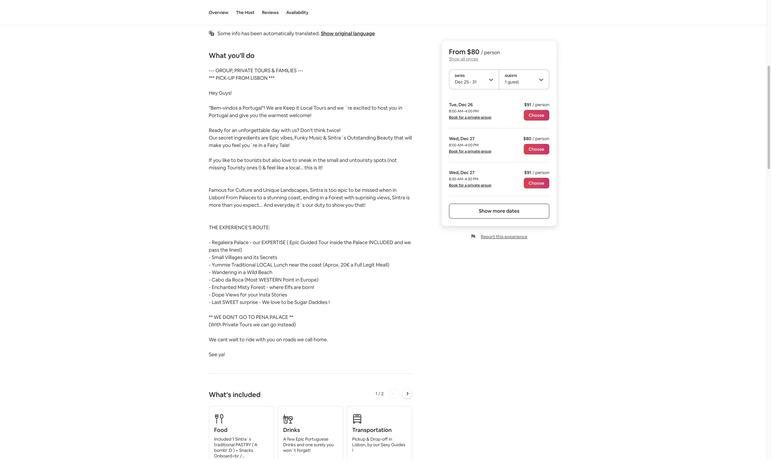 Task type: locate. For each thing, give the bounding box(es) containing it.
2 wed, from the top
[[449, 170, 460, 175]]

2 horizontal spatial be
[[355, 187, 361, 193]]

to left host
[[372, 105, 377, 111]]

0 horizontal spatial be
[[237, 157, 243, 163]]

2 vertical spatial with
[[256, 336, 266, 343]]

this inside the if you like to be tourists but also love to sneak in the small and untouristy spots (not missing touristy ones !) & feel like a local... this is it!
[[304, 164, 313, 171]]

( right expertise
[[287, 239, 288, 246]]

for down am–4:30
[[459, 183, 464, 188]]

1 vertical spatial sintra´s
[[235, 436, 251, 442]]

love right also
[[282, 157, 291, 163]]

like down also
[[277, 164, 284, 171]]

book for a private group link down 26
[[449, 115, 492, 120]]

0 vertical spatial our
[[306, 202, 313, 208]]

feel inside the if you like to be tourists but also love to sneak in the small and untouristy spots (not missing touristy ones !) & feel like a local... this is it!
[[267, 164, 276, 171]]

dec for dates dec 25 - 31
[[455, 79, 463, 85]]

forest up the your
[[251, 284, 265, 291]]

in inside "ready for an unforgettable day with us? don't think twice! our secret ingredients are epic vibes, funky music & sintra´s outstanding beauty that will make you feel you´re in a fairy tale!"
[[259, 142, 263, 149]]

for up wed, dec 27 8:00 am–4:00 pm book for a private group
[[459, 115, 464, 120]]

see
[[209, 351, 217, 358]]

1 vertical spatial $91 / person
[[524, 170, 550, 175]]

secrets
[[260, 254, 277, 261]]

is left too
[[324, 187, 328, 193]]

tours
[[254, 67, 270, 74]]

2 *** from the left
[[269, 75, 275, 81]]

the
[[236, 10, 244, 15]]

we left "´re" at the top
[[337, 105, 344, 111]]

book for a private group link for wed, dec 27 8:30 am–4:30 pm book for a private group
[[449, 183, 492, 188]]

a inside tue, dec 26 8:00 am–4:00 pm book for a private group
[[465, 115, 467, 120]]

( inside the food included 1 sintra´s traditional pastry ( a bomb! :d ) + snacks onboard<br /...
[[252, 442, 253, 448]]

that
[[394, 135, 404, 141]]

1 wed, from the top
[[449, 136, 460, 141]]

a up wed, dec 27 8:00 am–4:00 pm book for a private group
[[465, 115, 467, 120]]

$80 inside from $80 / person show all prices
[[467, 47, 480, 56]]

book for a private group link down am–4:30
[[449, 183, 492, 188]]

epic left guided
[[290, 239, 299, 246]]

0 vertical spatial drinks
[[283, 426, 300, 434]]

1 horizontal spatial (
[[287, 239, 288, 246]]

1 ** from the left
[[209, 314, 213, 320]]

tourists
[[244, 157, 262, 163]]

ingredients
[[234, 135, 260, 141]]

tue, dec 26 8:00 am–4:00 pm book for a private group
[[449, 102, 492, 120]]

be
[[237, 157, 243, 163], [355, 187, 361, 193], [287, 299, 293, 306]]

to right duty
[[326, 202, 331, 208]]

host
[[378, 105, 388, 111]]

/ for tue, dec 26 8:00 am–4:00 pm book for a private group
[[533, 102, 535, 107]]

1 horizontal spatial with
[[281, 127, 291, 134]]

and inside the if you like to be tourists but also love to sneak in the small and untouristy spots (not missing touristy ones !) & feel like a local... this is it!
[[340, 157, 348, 163]]

like up missing
[[222, 157, 230, 163]]

in right off
[[389, 436, 392, 442]]

in up roca
[[238, 269, 242, 276]]

the host button
[[236, 0, 254, 25]]

feel
[[232, 142, 241, 149], [267, 164, 276, 171]]

2 8:00 from the top
[[449, 143, 457, 148]]

0 vertical spatial are
[[275, 105, 282, 111]]

choose for wed, dec 27 8:30 am–4:30 pm book for a private group
[[529, 180, 545, 186]]

famous
[[209, 187, 227, 193]]

pm inside tue, dec 26 8:00 am–4:00 pm book for a private group
[[474, 109, 479, 114]]

experience's
[[219, 224, 252, 231]]

tours down go
[[239, 321, 252, 328]]

0 horizontal spatial palace
[[234, 239, 249, 246]]

2 vertical spatial private
[[468, 183, 480, 188]]

what you'll do
[[209, 51, 255, 60]]

included
[[369, 239, 393, 246]]

landscapes,
[[281, 187, 309, 193]]

! down pickup
[[352, 448, 353, 453]]

3 choose from the top
[[529, 180, 545, 186]]

1 drinks from the top
[[283, 426, 300, 434]]

da
[[225, 277, 231, 283]]

vibes,
[[280, 135, 293, 141]]

1 choose from the top
[[529, 112, 545, 118]]

a inside "bem-vindos a portugal"! we are keep it local tours and we ´re excited to host you in portugal and give you the warmest welcome!
[[239, 105, 242, 111]]

sexy
[[381, 442, 390, 448]]

we left cant
[[209, 336, 216, 343]]

book down tue,
[[449, 115, 458, 120]]

0 vertical spatial 8:00
[[449, 109, 457, 114]]

original
[[335, 30, 352, 37]]

2 horizontal spatial our
[[373, 442, 380, 448]]

dec
[[455, 79, 463, 85], [459, 102, 467, 107], [461, 136, 469, 141], [461, 170, 469, 175]]

8:00 inside wed, dec 27 8:00 am–4:00 pm book for a private group
[[449, 143, 457, 148]]

)
[[233, 448, 235, 453]]

for inside - regaleira palace - our expertise ( epic guided tour inside the palace included and we pass the lines!) - small villages and its secrets - yummie traditional local lunch near the coast (aprox. 20€ a full legit meal!) - wandering in a wild beach - cabo da roca (most western point in europe) - enchanted misty forest - where elfs are born! - dope views for your insta stories - last sweet surprise - we love to be sugar daddies !
[[240, 291, 247, 298]]

surely
[[314, 442, 326, 448]]

1 book from the top
[[449, 115, 458, 120]]

cant
[[218, 336, 228, 343]]

our inside - regaleira palace - our expertise ( epic guided tour inside the palace included and we pass the lines!) - small villages and its secrets - yummie traditional local lunch near the coast (aprox. 20€ a full legit meal!) - wandering in a wild beach - cabo da roca (most western point in europe) - enchanted misty forest - where elfs are born! - dope views for your insta stories - last sweet surprise - we love to be sugar daddies !
[[253, 239, 260, 246]]

1 horizontal spatial from
[[449, 47, 466, 56]]

sintra up ending
[[310, 187, 323, 193]]

with for home.
[[256, 336, 266, 343]]

choose link for tue, dec 26 8:00 am–4:00 pm book for a private group
[[524, 110, 550, 121]]

guided
[[300, 239, 317, 246]]

0 vertical spatial be
[[237, 157, 243, 163]]

( right pastry
[[252, 442, 253, 448]]

a inside drinks a few epic portuguese drinks and one surely you won´t forget!
[[283, 436, 286, 442]]

a down the traditional
[[243, 269, 246, 276]]

´re
[[345, 105, 352, 111]]

choose
[[529, 112, 545, 118], [529, 146, 545, 152], [529, 180, 545, 186]]

1 vertical spatial choose
[[529, 146, 545, 152]]

you inside drinks a few epic portuguese drinks and one surely you won´t forget!
[[327, 442, 334, 448]]

book for a private group link for tue, dec 26 8:00 am–4:00 pm book for a private group
[[449, 115, 492, 120]]

2 ** from the left
[[289, 314, 293, 320]]

if
[[209, 157, 212, 163]]

0 vertical spatial love
[[282, 157, 291, 163]]

are
[[275, 105, 282, 111], [261, 135, 268, 141], [294, 284, 301, 291]]

our right by
[[373, 442, 380, 448]]

love
[[282, 157, 291, 163], [271, 299, 280, 306]]

2 vertical spatial our
[[373, 442, 380, 448]]

1 27 from the top
[[470, 136, 475, 141]]

and right included
[[394, 239, 403, 246]]

can
[[261, 321, 269, 328]]

0 vertical spatial wed,
[[449, 136, 460, 141]]

some
[[218, 30, 231, 37]]

0 vertical spatial 1
[[505, 79, 507, 85]]

full
[[354, 262, 362, 268]]

** left we on the bottom left of page
[[209, 314, 213, 320]]

& down think
[[323, 135, 327, 141]]

1 vertical spatial (
[[252, 442, 253, 448]]

private inside tue, dec 26 8:00 am–4:00 pm book for a private group
[[468, 115, 480, 120]]

lisbon,
[[352, 442, 366, 448]]

traditional
[[214, 442, 235, 448]]

2 vertical spatial epic
[[296, 436, 304, 442]]

1 vertical spatial pm
[[474, 143, 479, 148]]

1 horizontal spatial a
[[283, 436, 286, 442]]

0 horizontal spatial love
[[271, 299, 280, 306]]

the
[[209, 224, 218, 231]]

our inside transportation pickup & drop-off in lisbon, by our sexy guides !
[[373, 442, 380, 448]]

western
[[259, 277, 282, 283]]

group inside tue, dec 26 8:00 am–4:00 pm book for a private group
[[481, 115, 492, 120]]

am–4:00 inside tue, dec 26 8:00 am–4:00 pm book for a private group
[[458, 109, 473, 114]]

0 vertical spatial from
[[449, 47, 466, 56]]

suprising
[[355, 194, 376, 201]]

the inside the if you like to be tourists but also love to sneak in the small and untouristy spots (not missing touristy ones !) & feel like a local... this is it!
[[318, 157, 326, 163]]

0 vertical spatial this
[[251, 5, 259, 10]]

private inside wed, dec 27 8:00 am–4:00 pm book for a private group
[[468, 149, 480, 154]]

book inside wed, dec 27 8:00 am–4:00 pm book for a private group
[[449, 149, 458, 154]]

your
[[248, 291, 258, 298]]

are inside "bem-vindos a portugal"! we are keep it local tours and we ´re excited to host you in portugal and give you the warmest welcome!
[[275, 105, 282, 111]]

1 horizontal spatial like
[[277, 164, 284, 171]]

book inside wed, dec 27 8:30 am–4:30 pm book for a private group
[[449, 183, 458, 188]]

0 vertical spatial $80
[[467, 47, 480, 56]]

1 vertical spatial group
[[481, 149, 492, 154]]

1 right included
[[232, 436, 234, 442]]

you right host
[[389, 105, 397, 111]]

you right if
[[213, 157, 221, 163]]

we inside - regaleira palace - our expertise ( epic guided tour inside the palace included and we pass the lines!) - small villages and its secrets - yummie traditional local lunch near the coast (aprox. 20€ a full legit meal!) - wandering in a wild beach - cabo da roca (most western point in europe) - enchanted misty forest - where elfs are born! - dope views for your insta stories - last sweet surprise - we love to be sugar daddies !
[[404, 239, 411, 246]]

a left few
[[283, 436, 286, 442]]

( inside - regaleira palace - our expertise ( epic guided tour inside the palace included and we pass the lines!) - small villages and its secrets - yummie traditional local lunch near the coast (aprox. 20€ a full legit meal!) - wandering in a wild beach - cabo da roca (most western point in europe) - enchanted misty forest - where elfs are born! - dope views for your insta stories - last sweet surprise - we love to be sugar daddies !
[[287, 239, 288, 246]]

report this experience
[[481, 234, 528, 239]]

1 vertical spatial this
[[304, 164, 313, 171]]

on
[[276, 336, 282, 343]]

2 group from the top
[[481, 149, 492, 154]]

culture
[[235, 187, 252, 193]]

for inside wed, dec 27 8:30 am–4:30 pm book for a private group
[[459, 183, 464, 188]]

feel down the secret
[[232, 142, 241, 149]]

1 horizontal spatial ***
[[269, 75, 275, 81]]

1 horizontal spatial tours
[[314, 105, 326, 111]]

27 inside wed, dec 27 8:00 am–4:00 pm book for a private group
[[470, 136, 475, 141]]

for
[[459, 115, 464, 120], [224, 127, 231, 134], [459, 149, 464, 154], [459, 183, 464, 188], [228, 187, 234, 193], [240, 291, 247, 298]]

born!
[[302, 284, 314, 291]]

host right the
[[245, 10, 254, 15]]

0 vertical spatial $91 / person
[[524, 102, 550, 107]]

a inside wed, dec 27 8:00 am–4:00 pm book for a private group
[[465, 149, 467, 154]]

0 vertical spatial with
[[281, 127, 291, 134]]

epic right few
[[296, 436, 304, 442]]

dec inside wed, dec 27 8:00 am–4:00 pm book for a private group
[[461, 136, 469, 141]]

2
[[381, 391, 384, 396]]

love inside the if you like to be tourists but also love to sneak in the small and untouristy spots (not missing touristy ones !) & feel like a local... this is it!
[[282, 157, 291, 163]]

in right you´re
[[259, 142, 263, 149]]

book for a private group link for wed, dec 27 8:00 am–4:00 pm book for a private group
[[449, 149, 492, 154]]

dates dec 25 - 31
[[455, 74, 477, 85]]

! right 'daddies'
[[329, 299, 330, 306]]

2 vertical spatial be
[[287, 299, 293, 306]]

pm inside wed, dec 27 8:00 am–4:00 pm book for a private group
[[474, 143, 479, 148]]

forest inside famous for culture and unique landscapes, sintra is too epic to be missed when in lisbon! from palaces to a stunning coast, ending in a forest with suprising views, sintra is more than you expect... and everyday it´s our duty to show you that!
[[329, 194, 343, 201]]

elfs
[[285, 284, 293, 291]]

dope
[[212, 291, 224, 298]]

1 horizontal spatial be
[[287, 299, 293, 306]]

2 27 from the top
[[470, 170, 475, 175]]

3 choose link from the top
[[524, 178, 550, 188]]

welcome!
[[289, 112, 311, 119]]

be up the touristy
[[237, 157, 243, 163]]

a up give
[[239, 105, 242, 111]]

1 vertical spatial $91
[[524, 170, 531, 175]]

dec for wed, dec 27 8:30 am–4:30 pm book for a private group
[[461, 170, 469, 175]]

also
[[272, 157, 281, 163]]

2 horizontal spatial this
[[496, 234, 504, 239]]

more
[[209, 202, 221, 208], [493, 208, 505, 214]]

the right inside
[[344, 239, 352, 246]]

1 book for a private group link from the top
[[449, 115, 492, 120]]

1 vertical spatial our
[[253, 239, 260, 246]]

0 vertical spatial we
[[266, 105, 274, 111]]

with
[[281, 127, 291, 134], [344, 194, 354, 201], [256, 336, 266, 343]]

person for wed, dec 27 8:00 am–4:00 pm book for a private group
[[536, 136, 550, 141]]

0 horizontal spatial host
[[245, 10, 254, 15]]

group for wed, dec 27 8:30 am–4:30 pm book for a private group
[[481, 183, 492, 188]]

0 horizontal spatial (
[[252, 442, 253, 448]]

0 horizontal spatial our
[[253, 239, 260, 246]]

27 up am–4:30
[[470, 170, 475, 175]]

person for tue, dec 26 8:00 am–4:00 pm book for a private group
[[536, 102, 550, 107]]

0 vertical spatial book for a private group link
[[449, 115, 492, 120]]

2 book for a private group link from the top
[[449, 149, 492, 154]]

0 vertical spatial epic
[[270, 135, 279, 141]]

0 horizontal spatial feel
[[232, 142, 241, 149]]

to inside "bem-vindos a portugal"! we are keep it local tours and we ´re excited to host you in portugal and give you the warmest welcome!
[[372, 105, 377, 111]]

1 vertical spatial 27
[[470, 170, 475, 175]]

1 8:00 from the top
[[449, 109, 457, 114]]

0 vertical spatial choose
[[529, 112, 545, 118]]

1 vertical spatial we
[[262, 299, 270, 306]]

in right 'sneak'
[[313, 157, 317, 163]]

a right snacks in the left of the page
[[254, 442, 257, 448]]

sintra´s up snacks in the left of the page
[[235, 436, 251, 442]]

epic inside "ready for an unforgettable day with us? don't think twice! our secret ingredients are epic vibes, funky music & sintra´s outstanding beauty that will make you feel you´re in a fairy tale!"
[[270, 135, 279, 141]]

group inside wed, dec 27 8:30 am–4:30 pm book for a private group
[[481, 183, 492, 188]]

1 left 2
[[376, 391, 377, 396]]

0 horizontal spatial 1
[[232, 436, 234, 442]]

dec inside dates dec 25 - 31
[[455, 79, 463, 85]]

wed, inside wed, dec 27 8:00 am–4:00 pm book for a private group
[[449, 136, 460, 141]]

0 vertical spatial sintra´s
[[328, 135, 346, 141]]

1 horizontal spatial love
[[282, 157, 291, 163]]

1 horizontal spatial palace
[[353, 239, 368, 246]]

are up fairy
[[261, 135, 268, 141]]

coast,
[[288, 194, 302, 201]]

book up 8:30
[[449, 149, 458, 154]]

0 vertical spatial book
[[449, 115, 458, 120]]

choose for wed, dec 27 8:00 am–4:00 pm book for a private group
[[529, 146, 545, 152]]

with for secret
[[281, 127, 291, 134]]

2 palace from the left
[[353, 239, 368, 246]]

2 horizontal spatial show
[[479, 208, 492, 214]]

1 $91 from the top
[[524, 102, 531, 107]]

group inside wed, dec 27 8:00 am–4:00 pm book for a private group
[[481, 149, 492, 154]]

27 for $91
[[470, 170, 475, 175]]

2 private from the top
[[468, 149, 480, 154]]

guests for guests 1 guest
[[505, 74, 517, 78]]

0 vertical spatial tours
[[314, 105, 326, 111]]

27 inside wed, dec 27 8:30 am–4:30 pm book for a private group
[[470, 170, 475, 175]]

1 horizontal spatial !
[[352, 448, 353, 453]]

8:00 for tue, dec 26
[[449, 109, 457, 114]]

0 vertical spatial (
[[287, 239, 288, 246]]

with right ride
[[256, 336, 266, 343]]

1 vertical spatial drinks
[[283, 442, 296, 448]]

private up wed, dec 27 8:30 am–4:30 pm book for a private group
[[468, 149, 480, 154]]

warmest
[[268, 112, 288, 119]]

& inside "ready for an unforgettable day with us? don't think twice! our secret ingredients are epic vibes, funky music & sintra´s outstanding beauty that will make you feel you´re in a fairy tale!"
[[323, 135, 327, 141]]

1 vertical spatial !
[[352, 448, 353, 453]]

1 choose link from the top
[[524, 110, 550, 121]]

1 vertical spatial is
[[324, 187, 328, 193]]

pickup
[[352, 436, 366, 442]]

be inside famous for culture and unique landscapes, sintra is too epic to be missed when in lisbon! from palaces to a stunning coast, ending in a forest with suprising views, sintra is more than you expect... and everyday it´s our duty to show you that!
[[355, 187, 361, 193]]

$80
[[467, 47, 480, 56], [524, 136, 531, 141]]

1 horizontal spatial guests
[[505, 74, 517, 78]]

0 vertical spatial private
[[468, 115, 480, 120]]

2 vertical spatial choose
[[529, 180, 545, 186]]

2 choose link from the top
[[524, 144, 550, 154]]

1 vertical spatial choose link
[[524, 144, 550, 154]]

0 horizontal spatial sintra
[[310, 187, 323, 193]]

1 vertical spatial wed,
[[449, 170, 460, 175]]

2 horizontal spatial are
[[294, 284, 301, 291]]

wed, inside wed, dec 27 8:30 am–4:30 pm book for a private group
[[449, 170, 460, 175]]

tale!
[[279, 142, 290, 149]]

27 down tue, dec 26 8:00 am–4:00 pm book for a private group
[[470, 136, 475, 141]]

surprise
[[240, 299, 258, 306]]

*** down tours
[[269, 75, 275, 81]]

pm inside wed, dec 27 8:30 am–4:30 pm book for a private group
[[473, 177, 478, 182]]

more inside famous for culture and unique landscapes, sintra is too epic to be missed when in lisbon! from palaces to a stunning coast, ending in a forest with suprising views, sintra is more than you expect... and everyday it´s our duty to show you that!
[[209, 202, 221, 208]]

3 private from the top
[[468, 183, 480, 188]]

be left 'sugar' in the left of the page
[[287, 299, 293, 306]]

go
[[239, 314, 247, 320]]

tours inside "bem-vindos a portugal"! we are keep it local tours and we ´re excited to host you in portugal and give you the warmest welcome!
[[314, 105, 326, 111]]

** up instead)
[[289, 314, 293, 320]]

! inside - regaleira palace - our expertise ( epic guided tour inside the palace included and we pass the lines!) - small villages and its secrets - yummie traditional local lunch near the coast (aprox. 20€ a full legit meal!) - wandering in a wild beach - cabo da roca (most western point in europe) - enchanted misty forest - where elfs are born! - dope views for your insta stories - last sweet surprise - we love to be sugar daddies !
[[329, 299, 330, 306]]

2 choose from the top
[[529, 146, 545, 152]]

2 $91 / person from the top
[[524, 170, 550, 175]]

wed, for $91
[[449, 170, 460, 175]]

0 horizontal spatial forest
[[251, 284, 265, 291]]

in
[[398, 105, 402, 111], [259, 142, 263, 149], [313, 157, 317, 163], [393, 187, 397, 193], [320, 194, 324, 201], [238, 269, 242, 276], [296, 277, 299, 283], [389, 436, 392, 442]]

1 vertical spatial book for a private group link
[[449, 149, 492, 154]]

with up "vibes," at the left
[[281, 127, 291, 134]]

2 vertical spatial are
[[294, 284, 301, 291]]

group for tue, dec 26 8:00 am–4:00 pm book for a private group
[[481, 115, 492, 120]]

1 vertical spatial show
[[449, 56, 460, 62]]

from up than
[[226, 194, 238, 201]]

host
[[260, 5, 269, 10], [245, 10, 254, 15]]

with inside "ready for an unforgettable day with us? don't think twice! our secret ingredients are epic vibes, funky music & sintra´s outstanding beauty that will make you feel you´re in a fairy tale!"
[[281, 127, 291, 134]]

are inside - regaleira palace - our expertise ( epic guided tour inside the palace included and we pass the lines!) - small villages and its secrets - yummie traditional local lunch near the coast (aprox. 20€ a full legit meal!) - wandering in a wild beach - cabo da roca (most western point in europe) - enchanted misty forest - where elfs are born! - dope views for your insta stories - last sweet surprise - we love to be sugar daddies !
[[294, 284, 301, 291]]

for up am–4:30
[[459, 149, 464, 154]]

1 vertical spatial with
[[344, 194, 354, 201]]

0 vertical spatial group
[[481, 115, 492, 120]]

included
[[214, 436, 231, 442]]

twice!
[[327, 127, 341, 134]]

1 horizontal spatial $80
[[524, 136, 531, 141]]

guests inside "guests 1 guest"
[[505, 74, 517, 78]]

dec inside wed, dec 27 8:30 am–4:30 pm book for a private group
[[461, 170, 469, 175]]

is left it!
[[314, 164, 317, 171]]

we down insta
[[262, 299, 270, 306]]

0 vertical spatial feel
[[232, 142, 241, 149]]

8:00 inside tue, dec 26 8:00 am–4:00 pm book for a private group
[[449, 109, 457, 114]]

book for a private group link up wed, dec 27 8:30 am–4:30 pm book for a private group
[[449, 149, 492, 154]]

for inside wed, dec 27 8:00 am–4:00 pm book for a private group
[[459, 149, 464, 154]]

the down portugal"!
[[259, 112, 267, 119]]

0 horizontal spatial sintra´s
[[235, 436, 251, 442]]

2 book from the top
[[449, 149, 458, 154]]

is right views,
[[406, 194, 410, 201]]

ya!
[[218, 351, 225, 358]]

! inside transportation pickup & drop-off in lisbon, by our sexy guides !
[[352, 448, 353, 453]]

we left 'can' at the left bottom of page
[[253, 321, 260, 328]]

1 horizontal spatial this
[[304, 164, 313, 171]]

and right small
[[340, 157, 348, 163]]

(most
[[245, 277, 258, 283]]

1 vertical spatial $80
[[524, 136, 531, 141]]

we
[[266, 105, 274, 111], [262, 299, 270, 306], [209, 336, 216, 343]]

tells
[[270, 5, 278, 10]]

give
[[239, 112, 249, 119]]

2 vertical spatial is
[[406, 194, 410, 201]]

choose link for wed, dec 27 8:00 am–4:00 pm book for a private group
[[524, 144, 550, 154]]

1 am–4:00 from the top
[[458, 109, 473, 114]]

are up warmest at the top of the page
[[275, 105, 282, 111]]

& inside transportation pickup & drop-off in lisbon, by our sexy guides !
[[366, 436, 369, 442]]

drinks left forget!
[[283, 442, 296, 448]]

book inside tue, dec 26 8:00 am–4:00 pm book for a private group
[[449, 115, 458, 120]]

1 group from the top
[[481, 115, 492, 120]]

dec down tue, dec 26 8:00 am–4:00 pm book for a private group
[[461, 136, 469, 141]]

sneak
[[298, 157, 312, 163]]

are right elfs
[[294, 284, 301, 291]]

tour
[[318, 239, 329, 246]]

feel down but
[[267, 164, 276, 171]]

1 private from the top
[[468, 115, 480, 120]]

the up it!
[[318, 157, 326, 163]]

in inside transportation pickup & drop-off in lisbon, by our sexy guides !
[[389, 436, 392, 442]]

am–4:00 inside wed, dec 27 8:00 am–4:00 pm book for a private group
[[458, 143, 473, 148]]

a inside the if you like to be tourists but also love to sneak in the small and untouristy spots (not missing touristy ones !) & feel like a local... this is it!
[[285, 164, 288, 171]]

enchanted
[[212, 284, 236, 291]]

1 vertical spatial forest
[[251, 284, 265, 291]]

guests left say at the top left of the page
[[229, 5, 243, 10]]

be inside the if you like to be tourists but also love to sneak in the small and untouristy spots (not missing touristy ones !) & feel like a local... this is it!
[[237, 157, 243, 163]]

few
[[287, 436, 295, 442]]

3 book for a private group link from the top
[[449, 183, 492, 188]]

palace up the lines!)
[[234, 239, 249, 246]]

show left original
[[321, 30, 334, 37]]

our inside famous for culture and unique landscapes, sintra is too epic to be missed when in lisbon! from palaces to a stunning coast, ending in a forest with suprising views, sintra is more than you expect... and everyday it´s our duty to show you that!
[[306, 202, 313, 208]]

1 vertical spatial book
[[449, 149, 458, 154]]

2 horizontal spatial is
[[406, 194, 410, 201]]

1 vertical spatial 8:00
[[449, 143, 457, 148]]

pastry
[[236, 442, 251, 448]]

a up am–4:30
[[465, 149, 467, 154]]

am–4:00 for 26
[[458, 109, 473, 114]]

for down misty
[[240, 291, 247, 298]]

forest up "show" at the top
[[329, 194, 343, 201]]

private down 26
[[468, 115, 480, 120]]

0 vertical spatial pm
[[474, 109, 479, 114]]

sintra
[[310, 187, 323, 193], [392, 194, 405, 201]]

private inside wed, dec 27 8:30 am–4:30 pm book for a private group
[[468, 183, 480, 188]]

sintra right views,
[[392, 194, 405, 201]]

love down stories
[[271, 299, 280, 306]]

2 vertical spatial group
[[481, 183, 492, 188]]

pm for tue, dec 26 8:00 am–4:00 pm book for a private group
[[474, 109, 479, 114]]

epic inside drinks a few epic portuguese drinks and one surely you won´t forget!
[[296, 436, 304, 442]]

private down am–4:30
[[468, 183, 480, 188]]

tours right local
[[314, 105, 326, 111]]

we right included
[[404, 239, 411, 246]]

the experience's route:
[[209, 224, 270, 231]]

$91
[[524, 102, 531, 107], [524, 170, 531, 175]]

book for wed, dec 27 8:00 am–4:00 pm book for a private group
[[449, 149, 458, 154]]

dec up am–4:30
[[461, 170, 469, 175]]

roads
[[283, 336, 296, 343]]

1 horizontal spatial show
[[449, 56, 460, 62]]

overview
[[209, 10, 228, 15]]

see ya!
[[209, 351, 225, 358]]

2 am–4:00 from the top
[[458, 143, 473, 148]]

be inside - regaleira palace - our expertise ( epic guided tour inside the palace included and we pass the lines!) - small villages and its secrets - yummie traditional local lunch near the coast (aprox. 20€ a full legit meal!) - wandering in a wild beach - cabo da roca (most western point in europe) - enchanted misty forest - where elfs are born! - dope views for your insta stories - last sweet surprise - we love to be sugar daddies !
[[287, 299, 293, 306]]

sintra´s down twice!
[[328, 135, 346, 141]]

pm for wed, dec 27 8:30 am–4:30 pm book for a private group
[[473, 177, 478, 182]]

0 horizontal spatial a
[[254, 442, 257, 448]]

daddies
[[309, 299, 327, 306]]

group
[[481, 115, 492, 120], [481, 149, 492, 154], [481, 183, 492, 188]]

sweet
[[222, 299, 239, 306]]

for left culture
[[228, 187, 234, 193]]

1 vertical spatial private
[[468, 149, 480, 154]]

2 $91 from the top
[[524, 170, 531, 175]]

private for tue, dec 26 8:00 am–4:00 pm book for a private group
[[468, 115, 480, 120]]

1 $91 / person from the top
[[524, 102, 550, 107]]

to
[[372, 105, 377, 111], [231, 157, 236, 163], [292, 157, 297, 163], [349, 187, 354, 193], [257, 194, 262, 201], [326, 202, 331, 208], [281, 299, 286, 306], [240, 336, 245, 343]]

3 group from the top
[[481, 183, 492, 188]]

3 book from the top
[[449, 183, 458, 188]]

excited
[[353, 105, 371, 111]]

1 vertical spatial from
[[226, 194, 238, 201]]

with down epic
[[344, 194, 354, 201]]

"bem-vindos a portugal"! we are keep it local tours and we ´re excited to host you in portugal and give you the warmest welcome!
[[209, 105, 402, 119]]

1 horizontal spatial feel
[[267, 164, 276, 171]]

pm for wed, dec 27 8:00 am–4:00 pm book for a private group
[[474, 143, 479, 148]]

for left an
[[224, 127, 231, 134]]

1 horizontal spatial forest
[[329, 194, 343, 201]]

show up 'report'
[[479, 208, 492, 214]]



Task type: describe. For each thing, give the bounding box(es) containing it.
by
[[367, 442, 372, 448]]

yummie
[[212, 262, 230, 268]]

epic inside - regaleira palace - our expertise ( epic guided tour inside the palace included and we pass the lines!) - small villages and its secrets - yummie traditional local lunch near the coast (aprox. 20€ a full legit meal!) - wandering in a wild beach - cabo da roca (most western point in europe) - enchanted misty forest - where elfs are born! - dope views for your insta stories - last sweet surprise - we love to be sugar daddies !
[[290, 239, 299, 246]]

sintra´s inside the food included 1 sintra´s traditional pastry ( a bomb! :d ) + snacks onboard<br /...
[[235, 436, 251, 442]]

are inside "ready for an unforgettable day with us? don't think twice! our secret ingredients are epic vibes, funky music & sintra´s outstanding beauty that will make you feel you´re in a fairy tale!"
[[261, 135, 268, 141]]

$80 / person
[[524, 136, 550, 141]]

great
[[279, 5, 290, 10]]

in inside the if you like to be tourists but also love to sneak in the small and untouristy spots (not missing touristy ones !) & feel like a local... this is it!
[[313, 157, 317, 163]]

we inside the ** we don't go to pena palace ** (with private tours we can go instead)
[[253, 321, 260, 328]]

has
[[242, 30, 249, 37]]

vindos
[[223, 105, 238, 111]]

to up local...
[[292, 157, 297, 163]]

it´s
[[296, 202, 305, 208]]

forest inside - regaleira palace - our expertise ( epic guided tour inside the palace included and we pass the lines!) - small villages and its secrets - yummie traditional local lunch near the coast (aprox. 20€ a full legit meal!) - wandering in a wild beach - cabo da roca (most western point in europe) - enchanted misty forest - where elfs are born! - dope views for your insta stories - last sweet surprise - we love to be sugar daddies !
[[251, 284, 265, 291]]

1 vertical spatial sintra
[[392, 194, 405, 201]]

its
[[253, 254, 259, 261]]

/ for wed, dec 27 8:30 am–4:30 pm book for a private group
[[533, 170, 535, 175]]

what's included
[[209, 390, 261, 399]]

from inside from $80 / person show all prices
[[449, 47, 466, 56]]

views,
[[377, 194, 391, 201]]

you right than
[[234, 202, 242, 208]]

26
[[468, 102, 473, 107]]

instead)
[[277, 321, 296, 328]]

point
[[283, 277, 294, 283]]

lunch
[[274, 262, 288, 268]]

families
[[276, 67, 297, 74]]

to right epic
[[349, 187, 354, 193]]

villages
[[225, 254, 243, 261]]

translated.
[[295, 30, 320, 37]]

and down vindos
[[229, 112, 238, 119]]

person inside from $80 / person show all prices
[[484, 49, 500, 56]]

show inside from $80 / person show all prices
[[449, 56, 460, 62]]

we left the call
[[297, 336, 304, 343]]

27 for $80
[[470, 136, 475, 141]]

the inside "bem-vindos a portugal"! we are keep it local tours and we ´re excited to host you in portugal and give you the warmest welcome!
[[259, 112, 267, 119]]

a up and
[[263, 194, 266, 201]]

from
[[236, 75, 249, 81]]

small
[[212, 254, 224, 261]]

8:30
[[449, 177, 457, 182]]

!)
[[259, 164, 261, 171]]

and inside drinks a few epic portuguese drinks and one surely you won´t forget!
[[297, 442, 304, 448]]

private
[[223, 321, 238, 328]]

wed, for $80
[[449, 136, 460, 141]]

traditional
[[231, 262, 256, 268]]

and left "´re" at the top
[[327, 105, 336, 111]]

person for wed, dec 27 8:30 am–4:30 pm book for a private group
[[536, 170, 550, 175]]

that!
[[355, 202, 365, 208]]

beach
[[258, 269, 272, 276]]

you inside the if you like to be tourists but also love to sneak in the small and untouristy spots (not missing touristy ones !) & feel like a local... this is it!
[[213, 157, 221, 163]]

book for wed, dec 27 8:30 am–4:30 pm book for a private group
[[449, 183, 458, 188]]

show
[[332, 202, 344, 208]]

$91 for wed, dec 27
[[524, 170, 531, 175]]

$91 for tue, dec 26
[[524, 102, 531, 107]]

for inside tue, dec 26 8:00 am–4:00 pm book for a private group
[[459, 115, 464, 120]]

been
[[250, 30, 262, 37]]

private for wed, dec 27 8:30 am–4:30 pm book for a private group
[[468, 183, 480, 188]]

wed, dec 27 8:00 am–4:00 pm book for a private group
[[449, 136, 492, 154]]

palace
[[270, 314, 288, 320]]

inside
[[330, 239, 343, 246]]

is inside the if you like to be tourists but also love to sneak in the small and untouristy spots (not missing touristy ones !) & feel like a local... this is it!
[[314, 164, 317, 171]]

lisbon!
[[209, 194, 225, 201]]

the right near
[[300, 262, 308, 268]]

duty
[[315, 202, 325, 208]]

unforgettable
[[238, 127, 270, 134]]

music
[[309, 135, 322, 141]]

( for -
[[287, 239, 288, 246]]

& inside --- group, private tours & families --- *** pick-up from lisbon  ***
[[272, 67, 275, 74]]

day
[[271, 127, 280, 134]]

with inside famous for culture and unique landscapes, sintra is too epic to be missed when in lisbon! from palaces to a stunning coast, ending in a forest with suprising views, sintra is more than you expect... and everyday it´s our duty to show you that!
[[344, 194, 354, 201]]

ready
[[209, 127, 223, 134]]

$91 / person for 27
[[524, 170, 550, 175]]

1 inside "guests 1 guest"
[[505, 79, 507, 85]]

show all prices button
[[449, 56, 478, 62]]

0 vertical spatial like
[[222, 157, 230, 163]]

we inside "bem-vindos a portugal"! we are keep it local tours and we ´re excited to host you in portugal and give you the warmest welcome!
[[266, 105, 274, 111]]

private for wed, dec 27 8:00 am–4:00 pm book for a private group
[[468, 149, 480, 154]]

wandering
[[212, 269, 237, 276]]

stories
[[271, 291, 287, 298]]

legit
[[363, 262, 375, 268]]

1 horizontal spatial host
[[260, 5, 269, 10]]

1 palace from the left
[[234, 239, 249, 246]]

sintra´s inside "ready for an unforgettable day with us? don't think twice! our secret ingredients are epic vibes, funky music & sintra´s outstanding beauty that will make you feel you´re in a fairy tale!"
[[328, 135, 346, 141]]

a inside the food included 1 sintra´s traditional pastry ( a bomb! :d ) + snacks onboard<br /...
[[254, 442, 257, 448]]

language
[[353, 30, 375, 37]]

what's
[[209, 390, 231, 399]]

show original language button
[[321, 30, 375, 37]]

beauty
[[377, 135, 393, 141]]

you´re
[[242, 142, 257, 149]]

up
[[228, 75, 235, 81]]

group,
[[215, 67, 233, 74]]

you down portugal"!
[[250, 112, 258, 119]]

choose for tue, dec 26 8:00 am–4:00 pm book for a private group
[[529, 112, 545, 118]]

and left its on the left bottom
[[244, 254, 252, 261]]

$91 / person for 26
[[524, 102, 550, 107]]

host inside button
[[245, 10, 254, 15]]

a inside wed, dec 27 8:30 am–4:30 pm book for a private group
[[465, 183, 467, 188]]

- inside dates dec 25 - 31
[[470, 79, 472, 85]]

dec for wed, dec 27 8:00 am–4:00 pm book for a private group
[[461, 136, 469, 141]]

1 inside the food included 1 sintra´s traditional pastry ( a bomb! :d ) + snacks onboard<br /...
[[232, 436, 234, 442]]

we inside "bem-vindos a portugal"! we are keep it local tours and we ´re excited to host you in portugal and give you the warmest welcome!
[[337, 105, 344, 111]]

to up expect...
[[257, 194, 262, 201]]

0 horizontal spatial this
[[251, 5, 259, 10]]

1 vertical spatial like
[[277, 164, 284, 171]]

transportation
[[352, 426, 392, 434]]

fairy
[[267, 142, 278, 149]]

all
[[461, 56, 465, 62]]

8:00 for wed, dec 27
[[449, 143, 457, 148]]

/ for wed, dec 27 8:00 am–4:00 pm book for a private group
[[533, 136, 535, 141]]

for inside "ready for an unforgettable day with us? don't think twice! our secret ingredients are epic vibes, funky music & sintra´s outstanding beauty that will make you feel you´re in a fairy tale!"
[[224, 127, 231, 134]]

dec for tue, dec 26 8:00 am–4:00 pm book for a private group
[[459, 102, 467, 107]]

choose link for wed, dec 27 8:30 am–4:30 pm book for a private group
[[524, 178, 550, 188]]

1 horizontal spatial 1
[[376, 391, 377, 396]]

off
[[382, 436, 388, 442]]

/ inside from $80 / person show all prices
[[481, 49, 483, 56]]

report
[[481, 234, 495, 239]]

home.
[[314, 336, 328, 343]]

the down regaleira
[[220, 247, 228, 253]]

you left on
[[267, 336, 275, 343]]

group for wed, dec 27 8:00 am–4:00 pm book for a private group
[[481, 149, 492, 154]]

an
[[232, 127, 237, 134]]

the host
[[236, 10, 254, 15]]

2 vertical spatial we
[[209, 336, 216, 343]]

in inside "bem-vindos a portugal"! we are keep it local tours and we ´re excited to host you in portugal and give you the warmest welcome!
[[398, 105, 402, 111]]

a inside "ready for an unforgettable day with us? don't think twice! our secret ingredients are epic vibes, funky music & sintra´s outstanding beauty that will make you feel you´re in a fairy tale!"
[[264, 142, 266, 149]]

in right point at the left bottom of the page
[[296, 277, 299, 283]]

for inside famous for culture and unique landscapes, sintra is too epic to be missed when in lisbon! from palaces to a stunning coast, ending in a forest with suprising views, sintra is more than you expect... and everyday it´s our duty to show you that!
[[228, 187, 234, 193]]

to
[[248, 314, 255, 320]]

am–4:00 for 27
[[458, 143, 473, 148]]

a left full
[[351, 262, 353, 268]]

2 drinks from the top
[[283, 442, 296, 448]]

wait
[[229, 336, 239, 343]]

"bem-
[[209, 105, 223, 111]]

you inside "ready for an unforgettable day with us? don't think twice! our secret ingredients are epic vibes, funky music & sintra´s outstanding beauty that will make you feel you´re in a fairy tale!"
[[222, 142, 231, 149]]

it
[[296, 105, 299, 111]]

it!
[[318, 164, 323, 171]]

make
[[209, 142, 221, 149]]

in up duty
[[320, 194, 324, 201]]

to inside - regaleira palace - our expertise ( epic guided tour inside the palace included and we pass the lines!) - small villages and its secrets - yummie traditional local lunch near the coast (aprox. 20€ a full legit meal!) - wandering in a wild beach - cabo da roca (most western point in europe) - enchanted misty forest - where elfs are born! - dope views for your insta stories - last sweet surprise - we love to be sugar daddies !
[[281, 299, 286, 306]]

& inside the if you like to be tourists but also love to sneak in the small and untouristy spots (not missing touristy ones !) & feel like a local... this is it!
[[263, 164, 266, 171]]

a up duty
[[325, 194, 328, 201]]

regaleira
[[212, 239, 233, 246]]

when
[[379, 187, 392, 193]]

book for tue, dec 26 8:00 am–4:00 pm book for a private group
[[449, 115, 458, 120]]

onboard<br
[[214, 453, 239, 459]]

hey guys!
[[209, 90, 232, 96]]

guests 1 guest
[[505, 74, 519, 85]]

2 vertical spatial this
[[496, 234, 504, 239]]

:d
[[228, 448, 232, 453]]

palaces
[[239, 194, 256, 201]]

love inside - regaleira palace - our expertise ( epic guided tour inside the palace included and we pass the lines!) - small villages and its secrets - yummie traditional local lunch near the coast (aprox. 20€ a full legit meal!) - wandering in a wild beach - cabo da roca (most western point in europe) - enchanted misty forest - where elfs are born! - dope views for your insta stories - last sweet surprise - we love to be sugar daddies !
[[271, 299, 280, 306]]

you left 'that!'
[[345, 202, 354, 208]]

and inside famous for culture and unique landscapes, sintra is too epic to be missed when in lisbon! from palaces to a stunning coast, ending in a forest with suprising views, sintra is more than you expect... and everyday it´s our duty to show you that!
[[254, 187, 262, 193]]

guests for guests say this host tells great stories.
[[229, 5, 243, 10]]

( for food
[[252, 442, 253, 448]]

1 *** from the left
[[209, 75, 215, 81]]

you'll
[[228, 51, 245, 60]]

/...
[[240, 453, 245, 459]]

do
[[246, 51, 255, 60]]

transportation pickup & drop-off in lisbon, by our sexy guides !
[[352, 426, 405, 453]]

to up the touristy
[[231, 157, 236, 163]]

ready for an unforgettable day with us? don't think twice! our secret ingredients are epic vibes, funky music & sintra´s outstanding beauty that will make you feel you´re in a fairy tale!
[[209, 127, 412, 149]]

in right when
[[393, 187, 397, 193]]

feel inside "ready for an unforgettable day with us? don't think twice! our secret ingredients are epic vibes, funky music & sintra´s outstanding beauty that will make you feel you´re in a fairy tale!"
[[232, 142, 241, 149]]

small
[[327, 157, 338, 163]]

0 horizontal spatial show
[[321, 30, 334, 37]]

touristy
[[227, 164, 245, 171]]

from $80 / person show all prices
[[449, 47, 500, 62]]

cabo
[[212, 277, 224, 283]]

1 horizontal spatial more
[[493, 208, 505, 214]]

if you like to be tourists but also love to sneak in the small and untouristy spots (not missing touristy ones !) & feel like a local... this is it!
[[209, 157, 397, 171]]

(aprox.
[[323, 262, 340, 268]]

stunning
[[267, 194, 287, 201]]

to left ride
[[240, 336, 245, 343]]

keep
[[283, 105, 295, 111]]

ones
[[247, 164, 258, 171]]

0 vertical spatial sintra
[[310, 187, 323, 193]]

say
[[244, 5, 250, 10]]

views
[[226, 291, 239, 298]]

everyday
[[274, 202, 295, 208]]

from inside famous for culture and unique landscapes, sintra is too epic to be missed when in lisbon! from palaces to a stunning coast, ending in a forest with suprising views, sintra is more than you expect... and everyday it´s our duty to show you that!
[[226, 194, 238, 201]]

spots
[[374, 157, 386, 163]]

we inside - regaleira palace - our expertise ( epic guided tour inside the palace included and we pass the lines!) - small villages and its secrets - yummie traditional local lunch near the coast (aprox. 20€ a full legit meal!) - wandering in a wild beach - cabo da roca (most western point in europe) - enchanted misty forest - where elfs are born! - dope views for your insta stories - last sweet surprise - we love to be sugar daddies !
[[262, 299, 270, 306]]

tours inside the ** we don't go to pena palace ** (with private tours we can go instead)
[[239, 321, 252, 328]]



Task type: vqa. For each thing, say whether or not it's contained in the screenshot.


